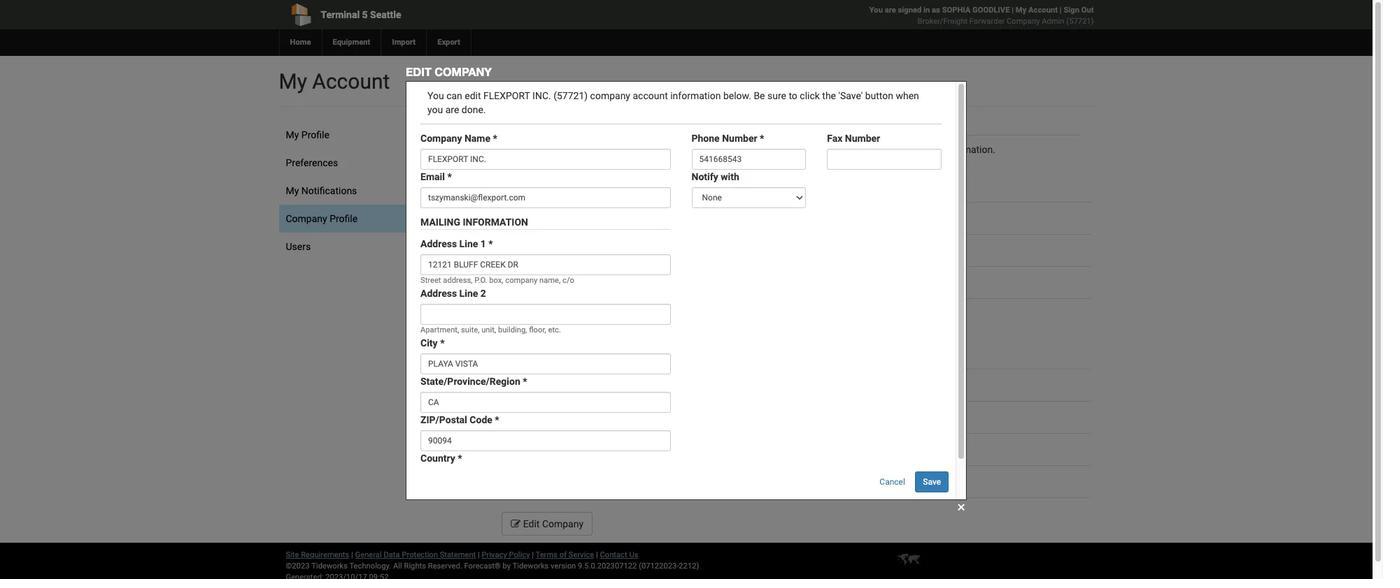 Task type: describe. For each thing, give the bounding box(es) containing it.
goodlive
[[973, 6, 1010, 15]]

rights
[[404, 562, 426, 572]]

mailing
[[659, 308, 691, 319]]

service
[[569, 551, 594, 560]]

us
[[629, 551, 638, 560]]

export link
[[426, 29, 471, 56]]

requirements
[[301, 551, 349, 560]]

| left sign
[[1060, 6, 1062, 15]]

on
[[749, 144, 760, 155]]

| left 'general'
[[351, 551, 353, 560]]

1 your from the left
[[541, 144, 560, 155]]

general
[[355, 551, 382, 560]]

is
[[531, 144, 538, 155]]

reserved.
[[428, 562, 462, 572]]

company type
[[665, 211, 730, 222]]

0 vertical spatial edit company
[[406, 65, 492, 78]]

company up is
[[502, 122, 548, 134]]

site requirements | general data protection statement | privacy policy | terms of service | contact us ©2023 tideworks technology. all rights reserved. forecast® by tideworks version 9.5.0.202307122 (07122023-2212)
[[286, 551, 699, 572]]

click
[[727, 144, 747, 155]]

general data protection statement link
[[355, 551, 476, 560]]

policy
[[509, 551, 530, 560]]

site
[[286, 551, 299, 560]]

equipment link
[[321, 29, 381, 56]]

2 company from the left
[[779, 144, 819, 155]]

tideworks
[[513, 562, 549, 572]]

notification
[[655, 411, 707, 422]]

name
[[704, 179, 730, 190]]

to
[[849, 144, 857, 155]]

my account link
[[1016, 6, 1058, 15]]

my for my notifications
[[286, 185, 299, 197]]

site requirements link
[[286, 551, 349, 560]]

phone
[[665, 443, 693, 454]]

edit
[[860, 144, 876, 155]]

technology.
[[349, 562, 391, 572]]

type for company type
[[709, 211, 730, 222]]

terminal 5 seattle
[[321, 9, 401, 20]]

my notifications
[[286, 185, 357, 197]]

privacy policy link
[[482, 551, 530, 560]]

5
[[362, 9, 368, 20]]

below
[[502, 144, 528, 155]]

of
[[560, 551, 567, 560]]

notifications
[[301, 185, 357, 197]]

my profile
[[286, 129, 329, 141]]

version
[[551, 562, 576, 572]]

| up forecast®
[[478, 551, 480, 560]]

number
[[695, 443, 730, 454]]

edit company button
[[502, 513, 593, 537]]

forwarder
[[969, 17, 1005, 26]]

1 company from the left
[[562, 144, 602, 155]]

company down export link
[[435, 65, 492, 78]]

1 vertical spatial company profile
[[286, 213, 358, 225]]

broker/freight
[[918, 17, 968, 26]]

phone number
[[665, 443, 730, 454]]

| up tideworks
[[532, 551, 534, 560]]

data
[[384, 551, 400, 560]]

edit inside edit company button
[[523, 519, 540, 530]]

profile for below is your company profile information. you can click on the company name to edit your company information.
[[551, 122, 589, 134]]

flexport inc.
[[751, 179, 819, 190]]

out
[[1081, 6, 1094, 15]]

sign out link
[[1064, 6, 1094, 15]]

1 horizontal spatial company profile
[[502, 122, 589, 134]]

home
[[290, 38, 311, 47]]



Task type: vqa. For each thing, say whether or not it's contained in the screenshot.
the bottom Edit
yes



Task type: locate. For each thing, give the bounding box(es) containing it.
in
[[924, 6, 930, 15]]

flexport
[[751, 179, 798, 190]]

(07122023-
[[639, 562, 679, 572]]

protection
[[402, 551, 438, 560]]

inc.
[[800, 179, 819, 190]]

edit
[[406, 65, 431, 78], [523, 519, 540, 530]]

edit down import link
[[406, 65, 431, 78]]

import
[[392, 38, 416, 47]]

you inside you are signed in as sophia goodlive | my account | sign out broker/freight forwarder company admin (57721)
[[869, 6, 883, 15]]

company profile
[[502, 122, 589, 134], [286, 213, 358, 225]]

statement
[[440, 551, 476, 560]]

company down my account 'link' on the top of the page
[[1007, 17, 1040, 26]]

profile
[[551, 122, 589, 134], [301, 129, 329, 141], [330, 213, 358, 225]]

privacy
[[482, 551, 507, 560]]

0 horizontal spatial your
[[541, 144, 560, 155]]

forecast®
[[464, 562, 501, 572]]

0 vertical spatial company profile
[[502, 122, 589, 134]]

1 horizontal spatial edit
[[523, 519, 540, 530]]

0 vertical spatial you
[[869, 6, 883, 15]]

edit company
[[406, 65, 492, 78], [521, 519, 584, 530]]

|
[[1012, 6, 1014, 15], [1060, 6, 1062, 15], [351, 551, 353, 560], [478, 551, 480, 560], [532, 551, 534, 560], [596, 551, 598, 560]]

terminal 5 seattle link
[[279, 0, 606, 29]]

1 vertical spatial you
[[690, 144, 706, 155]]

information.
[[634, 144, 687, 155], [942, 144, 995, 155]]

my
[[1016, 6, 1027, 15], [279, 69, 307, 94], [286, 129, 299, 141], [286, 185, 299, 197]]

account down 'equipment' link
[[312, 69, 390, 94]]

(57721)
[[1066, 17, 1094, 26]]

edit company inside button
[[521, 519, 584, 530]]

company profile down my notifications
[[286, 213, 358, 225]]

mailing address
[[659, 308, 730, 319]]

type up "number"
[[709, 411, 730, 422]]

users
[[286, 241, 311, 253]]

company right edit
[[900, 144, 940, 155]]

name
[[822, 144, 846, 155]]

your right is
[[541, 144, 560, 155]]

company
[[1007, 17, 1040, 26], [435, 65, 492, 78], [502, 122, 548, 134], [665, 211, 707, 222], [286, 213, 327, 225], [542, 519, 584, 530]]

below is your company profile information. you can click on the company name to edit your company information.
[[502, 144, 995, 155]]

2 horizontal spatial profile
[[551, 122, 589, 134]]

account
[[1028, 6, 1058, 15], [312, 69, 390, 94]]

by
[[503, 562, 511, 572]]

2212)
[[679, 562, 699, 572]]

edit company down export link
[[406, 65, 492, 78]]

are
[[885, 6, 896, 15]]

company right the
[[779, 144, 819, 155]]

0 horizontal spatial account
[[312, 69, 390, 94]]

company up users
[[286, 213, 327, 225]]

type
[[709, 211, 730, 222], [709, 411, 730, 422]]

1 horizontal spatial profile
[[330, 213, 358, 225]]

0 horizontal spatial edit company
[[406, 65, 492, 78]]

export
[[437, 38, 460, 47]]

1 horizontal spatial company
[[779, 144, 819, 155]]

contact
[[600, 551, 627, 560]]

import link
[[381, 29, 426, 56]]

0 horizontal spatial edit
[[406, 65, 431, 78]]

my up preferences
[[286, 129, 299, 141]]

equipment
[[333, 38, 370, 47]]

0 horizontal spatial company
[[562, 144, 602, 155]]

company profile up is
[[502, 122, 589, 134]]

1 type from the top
[[709, 211, 730, 222]]

1 vertical spatial type
[[709, 411, 730, 422]]

1 horizontal spatial account
[[1028, 6, 1058, 15]]

your right edit
[[878, 144, 897, 155]]

type down name
[[709, 211, 730, 222]]

0 horizontal spatial profile
[[301, 129, 329, 141]]

1 vertical spatial edit
[[523, 519, 540, 530]]

company down name
[[665, 211, 707, 222]]

company
[[562, 144, 602, 155], [779, 144, 819, 155], [900, 144, 940, 155]]

my for my profile
[[286, 129, 299, 141]]

as
[[932, 6, 940, 15]]

company left profile
[[562, 144, 602, 155]]

my down preferences
[[286, 185, 299, 197]]

edit company up terms
[[521, 519, 584, 530]]

3 company from the left
[[900, 144, 940, 155]]

my for my account
[[279, 69, 307, 94]]

1 horizontal spatial edit company
[[521, 519, 584, 530]]

company up of
[[542, 519, 584, 530]]

terminal
[[321, 9, 360, 20]]

©2023 tideworks
[[286, 562, 348, 572]]

home link
[[279, 29, 321, 56]]

terms of service link
[[536, 551, 594, 560]]

admin
[[1042, 17, 1064, 26]]

profile
[[605, 144, 632, 155]]

you left the can
[[690, 144, 706, 155]]

my right goodlive
[[1016, 6, 1027, 15]]

company inside button
[[542, 519, 584, 530]]

0 vertical spatial type
[[709, 211, 730, 222]]

1 horizontal spatial information.
[[942, 144, 995, 155]]

your
[[541, 144, 560, 155], [878, 144, 897, 155]]

edit right the pencil square o image
[[523, 519, 540, 530]]

1 vertical spatial account
[[312, 69, 390, 94]]

you
[[869, 6, 883, 15], [690, 144, 706, 155]]

1 information. from the left
[[634, 144, 687, 155]]

| up 9.5.0.202307122
[[596, 551, 598, 560]]

0 vertical spatial edit
[[406, 65, 431, 78]]

2 information. from the left
[[942, 144, 995, 155]]

0 horizontal spatial company profile
[[286, 213, 358, 225]]

terms
[[536, 551, 558, 560]]

1 horizontal spatial your
[[878, 144, 897, 155]]

my account
[[279, 69, 390, 94]]

| right goodlive
[[1012, 6, 1014, 15]]

company inside you are signed in as sophia goodlive | my account | sign out broker/freight forwarder company admin (57721)
[[1007, 17, 1040, 26]]

profile for preferences
[[301, 129, 329, 141]]

signed
[[898, 6, 922, 15]]

the
[[763, 144, 777, 155]]

you left are
[[869, 6, 883, 15]]

account inside you are signed in as sophia goodlive | my account | sign out broker/freight forwarder company admin (57721)
[[1028, 6, 1058, 15]]

sophia
[[942, 6, 971, 15]]

1 vertical spatial edit company
[[521, 519, 584, 530]]

you are signed in as sophia goodlive | my account | sign out broker/freight forwarder company admin (57721)
[[869, 6, 1094, 26]]

type for notification type
[[709, 411, 730, 422]]

sign
[[1064, 6, 1079, 15]]

0 vertical spatial account
[[1028, 6, 1058, 15]]

seattle
[[370, 9, 401, 20]]

2 your from the left
[[878, 144, 897, 155]]

my inside you are signed in as sophia goodlive | my account | sign out broker/freight forwarder company admin (57721)
[[1016, 6, 1027, 15]]

address
[[694, 308, 730, 319]]

pencil square o image
[[511, 520, 521, 530]]

9.5.0.202307122
[[578, 562, 637, 572]]

0 horizontal spatial you
[[690, 144, 706, 155]]

contact us link
[[600, 551, 638, 560]]

can
[[709, 144, 725, 155]]

account up the admin
[[1028, 6, 1058, 15]]

2 horizontal spatial company
[[900, 144, 940, 155]]

notification type
[[655, 411, 730, 422]]

0 horizontal spatial information.
[[634, 144, 687, 155]]

preferences
[[286, 157, 338, 169]]

all
[[393, 562, 402, 572]]

1 horizontal spatial you
[[869, 6, 883, 15]]

2 type from the top
[[709, 411, 730, 422]]

my down home link
[[279, 69, 307, 94]]



